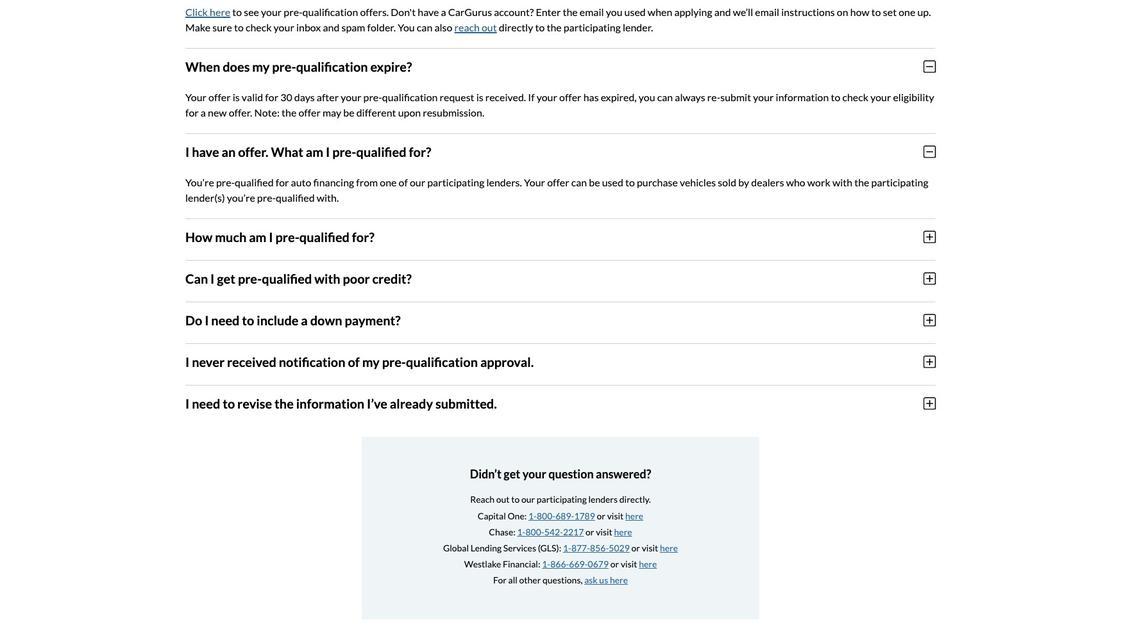 Task type: vqa. For each thing, say whether or not it's contained in the screenshot.
History
no



Task type: describe. For each thing, give the bounding box(es) containing it.
qualified up you're
[[235, 176, 274, 188]]

i need to revise the information i've already submitted. button
[[185, 386, 936, 422]]

include
[[257, 313, 299, 328]]

used inside to see your pre-qualification offers. don't have a cargurus account? enter the email you used when applying and we'll email instructions on how to set one up. make sure to check your inbox and spam folder. you can also
[[624, 6, 646, 18]]

questions,
[[543, 576, 583, 586]]

here link for 1-800-689-1789
[[625, 511, 643, 522]]

the inside button
[[275, 396, 294, 412]]

enter
[[536, 6, 561, 18]]

directly.
[[619, 495, 651, 506]]

i have an offer. what am i pre-qualified for?
[[185, 144, 431, 160]]

am inside button
[[249, 229, 266, 245]]

qualified down auto
[[276, 192, 315, 204]]

do i need to include a down payment? button
[[185, 303, 936, 339]]

here down directly.
[[625, 511, 643, 522]]

financing
[[313, 176, 354, 188]]

have inside to see your pre-qualification offers. don't have a cargurus account? enter the email you used when applying and we'll email instructions on how to set one up. make sure to check your inbox and spam folder. you can also
[[418, 6, 439, 18]]

valid
[[242, 91, 263, 103]]

to inside you're pre-qualified for auto financing from one of our participating lenders. your offer can be used to purchase vehicles sold by dealers who work with the participating lender(s) you're pre-qualified with.
[[625, 176, 635, 188]]

expired,
[[601, 91, 637, 103]]

1 email from the left
[[580, 6, 604, 18]]

we'll
[[733, 6, 753, 18]]

0 vertical spatial for
[[265, 91, 278, 103]]

1-877-856-5029 link
[[563, 543, 630, 554]]

information inside button
[[296, 396, 364, 412]]

here right 5029
[[660, 543, 678, 554]]

eligibility
[[893, 91, 934, 103]]

credit?
[[372, 271, 412, 287]]

already
[[390, 396, 433, 412]]

financial:
[[503, 559, 540, 570]]

pre- inside your offer is valid for 30 days after your pre-qualification request is received. if your offer has expired, you can always re-submit your information to check your eligibility for a new offer. note: the offer may be different upon resubmission.
[[363, 91, 382, 103]]

your right submit
[[753, 91, 774, 103]]

plus square image for payment?
[[923, 313, 936, 328]]

check inside to see your pre-qualification offers. don't have a cargurus account? enter the email you used when applying and we'll email instructions on how to set one up. make sure to check your inbox and spam folder. you can also
[[246, 21, 272, 33]]

auto
[[291, 176, 311, 188]]

i never received notification of my pre-qualification approval.
[[185, 355, 534, 370]]

qualification inside dropdown button
[[296, 59, 368, 74]]

0 vertical spatial and
[[714, 6, 731, 18]]

minus square image for i have an offer. what am i pre-qualified for?
[[923, 145, 936, 159]]

or right '2217'
[[586, 527, 594, 538]]

lending
[[471, 543, 502, 554]]

need inside 'button'
[[211, 313, 240, 328]]

never
[[192, 355, 225, 370]]

has
[[583, 91, 599, 103]]

with.
[[317, 192, 339, 204]]

received
[[227, 355, 276, 370]]

the inside to see your pre-qualification offers. don't have a cargurus account? enter the email you used when applying and we'll email instructions on how to set one up. make sure to check your inbox and spam folder. you can also
[[563, 6, 578, 18]]

ask
[[584, 576, 598, 586]]

who
[[786, 176, 805, 188]]

when
[[648, 6, 672, 18]]

i never received notification of my pre-qualification approval. button
[[185, 344, 936, 380]]

always
[[675, 91, 705, 103]]

an
[[222, 144, 236, 160]]

used inside you're pre-qualified for auto financing from one of our participating lenders. your offer can be used to purchase vehicles sold by dealers who work with the participating lender(s) you're pre-qualified with.
[[602, 176, 623, 188]]

question
[[549, 467, 594, 482]]

re-
[[707, 91, 720, 103]]

the inside you're pre-qualified for auto financing from one of our participating lenders. your offer can be used to purchase vehicles sold by dealers who work with the participating lender(s) you're pre-qualified with.
[[854, 176, 869, 188]]

on
[[837, 6, 848, 18]]

revise
[[237, 396, 272, 412]]

pre- up 'financing'
[[332, 144, 356, 160]]

pre- right you're
[[257, 192, 276, 204]]

what
[[271, 144, 303, 160]]

need inside button
[[192, 396, 220, 412]]

minus square image for when does my pre-qualification expire?
[[923, 60, 936, 74]]

here link for 1-800-542-2217
[[614, 527, 632, 538]]

visit up 856-
[[596, 527, 612, 538]]

pre- up can i get pre-qualified with poor credit?
[[275, 229, 299, 245]]

one inside to see your pre-qualification offers. don't have a cargurus account? enter the email you used when applying and we'll email instructions on how to set one up. make sure to check your inbox and spam folder. you can also
[[899, 6, 915, 18]]

my inside dropdown button
[[252, 59, 270, 74]]

here right us
[[610, 576, 628, 586]]

for
[[493, 576, 507, 586]]

you're
[[185, 176, 214, 188]]

lender.
[[623, 21, 653, 33]]

1- down '2217'
[[563, 543, 571, 554]]

pre- inside to see your pre-qualification offers. don't have a cargurus account? enter the email you used when applying and we'll email instructions on how to set one up. make sure to check your inbox and spam folder. you can also
[[284, 6, 302, 18]]

here right 0679 at the right of page
[[639, 559, 657, 570]]

set
[[883, 6, 897, 18]]

here up 5029
[[614, 527, 632, 538]]

if
[[528, 91, 535, 103]]

visit down 5029
[[621, 559, 637, 570]]

how
[[850, 6, 870, 18]]

chase:
[[489, 527, 516, 538]]

visit right 5029
[[642, 543, 658, 554]]

1- up "services"
[[517, 527, 526, 538]]

note:
[[254, 106, 280, 119]]

lender(s)
[[185, 192, 225, 204]]

be inside you're pre-qualified for auto financing from one of our participating lenders. your offer can be used to purchase vehicles sold by dealers who work with the participating lender(s) you're pre-qualified with.
[[589, 176, 600, 188]]

do i need to include a down payment?
[[185, 313, 401, 328]]

your right if
[[537, 91, 557, 103]]

lenders
[[588, 495, 618, 506]]

one:
[[508, 511, 527, 522]]

reach out directly to the participating lender.
[[454, 21, 653, 33]]

qualification inside button
[[406, 355, 478, 370]]

pre- up you're
[[216, 176, 235, 188]]

to inside your offer is valid for 30 days after your pre-qualification request is received. if your offer has expired, you can always re-submit your information to check your eligibility for a new offer. note: the offer may be different upon resubmission.
[[831, 91, 840, 103]]

to inside do i need to include a down payment? 'button'
[[242, 313, 254, 328]]

submit
[[720, 91, 751, 103]]

offer inside you're pre-qualified for auto financing from one of our participating lenders. your offer can be used to purchase vehicles sold by dealers who work with the participating lender(s) you're pre-qualified with.
[[547, 176, 569, 188]]

when
[[185, 59, 220, 74]]

856-
[[590, 543, 609, 554]]

received.
[[485, 91, 526, 103]]

days
[[294, 91, 315, 103]]

reach
[[470, 495, 495, 506]]

dealers
[[751, 176, 784, 188]]

applying
[[674, 6, 712, 18]]

for? inside dropdown button
[[409, 144, 431, 160]]

get inside button
[[217, 271, 235, 287]]

2 email from the left
[[755, 6, 779, 18]]

expire?
[[370, 59, 412, 74]]

may
[[323, 106, 341, 119]]

work
[[807, 176, 830, 188]]

can
[[185, 271, 208, 287]]

global
[[443, 543, 469, 554]]

i've
[[367, 396, 387, 412]]

upon
[[398, 106, 421, 119]]

didn't
[[470, 467, 501, 482]]

plus square image for credit?
[[923, 272, 936, 286]]

visit down lenders
[[607, 511, 624, 522]]

your right after
[[341, 91, 361, 103]]

spam
[[342, 21, 365, 33]]

different
[[356, 106, 396, 119]]

also
[[434, 21, 452, 33]]

our inside you're pre-qualified for auto financing from one of our participating lenders. your offer can be used to purchase vehicles sold by dealers who work with the participating lender(s) you're pre-qualified with.
[[410, 176, 425, 188]]

2217
[[563, 527, 584, 538]]

plus square image inside the how much am i pre-qualified for? button
[[923, 230, 936, 244]]

to see your pre-qualification offers. don't have a cargurus account? enter the email you used when applying and we'll email instructions on how to set one up. make sure to check your inbox and spam folder. you can also
[[185, 6, 931, 33]]

1- right one:
[[528, 511, 537, 522]]

sure
[[212, 21, 232, 33]]

your left eligibility
[[870, 91, 891, 103]]

of inside you're pre-qualified for auto financing from one of our participating lenders. your offer can be used to purchase vehicles sold by dealers who work with the participating lender(s) you're pre-qualified with.
[[399, 176, 408, 188]]

poor
[[343, 271, 370, 287]]

offer. inside dropdown button
[[238, 144, 268, 160]]

offer. inside your offer is valid for 30 days after your pre-qualification request is received. if your offer has expired, you can always re-submit your information to check your eligibility for a new offer. note: the offer may be different upon resubmission.
[[229, 106, 252, 119]]

when does my pre-qualification expire? button
[[185, 49, 936, 85]]

be inside your offer is valid for 30 days after your pre-qualification request is received. if your offer has expired, you can always re-submit your information to check your eligibility for a new offer. note: the offer may be different upon resubmission.
[[343, 106, 354, 119]]

up.
[[917, 6, 931, 18]]

you're
[[227, 192, 255, 204]]



Task type: locate. For each thing, give the bounding box(es) containing it.
0 vertical spatial one
[[899, 6, 915, 18]]

0 vertical spatial used
[[624, 6, 646, 18]]

0 vertical spatial be
[[343, 106, 354, 119]]

a inside your offer is valid for 30 days after your pre-qualification request is received. if your offer has expired, you can always re-submit your information to check your eligibility for a new offer. note: the offer may be different upon resubmission.
[[201, 106, 206, 119]]

pre- up different
[[363, 91, 382, 103]]

qualification inside to see your pre-qualification offers. don't have a cargurus account? enter the email you used when applying and we'll email instructions on how to set one up. make sure to check your inbox and spam folder. you can also
[[302, 6, 358, 18]]

your inside your offer is valid for 30 days after your pre-qualification request is received. if your offer has expired, you can always re-submit your information to check your eligibility for a new offer. note: the offer may be different upon resubmission.
[[185, 91, 207, 103]]

with right work
[[832, 176, 852, 188]]

0 vertical spatial have
[[418, 6, 439, 18]]

1 horizontal spatial email
[[755, 6, 779, 18]]

here link for 1-866-669-0679
[[639, 559, 657, 570]]

am inside dropdown button
[[306, 144, 323, 160]]

1 horizontal spatial you
[[639, 91, 655, 103]]

reach out link
[[454, 21, 497, 33]]

my right does
[[252, 59, 270, 74]]

0 vertical spatial you
[[606, 6, 622, 18]]

approval.
[[480, 355, 534, 370]]

0 vertical spatial our
[[410, 176, 425, 188]]

2 plus square image from the top
[[923, 272, 936, 286]]

0 horizontal spatial with
[[314, 271, 340, 287]]

can left always
[[657, 91, 673, 103]]

the down enter
[[547, 21, 562, 33]]

0 vertical spatial check
[[246, 21, 272, 33]]

1 plus square image from the top
[[923, 230, 936, 244]]

0 horizontal spatial is
[[233, 91, 240, 103]]

and left we'll
[[714, 6, 731, 18]]

0679
[[588, 559, 609, 570]]

pre- down much
[[238, 271, 262, 287]]

0 vertical spatial information
[[776, 91, 829, 103]]

1 horizontal spatial of
[[399, 176, 408, 188]]

1 horizontal spatial check
[[842, 91, 868, 103]]

and left the spam
[[323, 21, 340, 33]]

0 horizontal spatial for?
[[352, 229, 374, 245]]

one inside you're pre-qualified for auto financing from one of our participating lenders. your offer can be used to purchase vehicles sold by dealers who work with the participating lender(s) you're pre-qualified with.
[[380, 176, 397, 188]]

pre- up inbox
[[284, 6, 302, 18]]

1 vertical spatial for?
[[352, 229, 374, 245]]

our
[[410, 176, 425, 188], [521, 495, 535, 506]]

you left when
[[606, 6, 622, 18]]

with left poor in the top left of the page
[[314, 271, 340, 287]]

a left new
[[201, 106, 206, 119]]

information inside your offer is valid for 30 days after your pre-qualification request is received. if your offer has expired, you can always re-submit your information to check your eligibility for a new offer. note: the offer may be different upon resubmission.
[[776, 91, 829, 103]]

877-
[[571, 543, 590, 554]]

0 horizontal spatial our
[[410, 176, 425, 188]]

offers.
[[360, 6, 389, 18]]

can right you
[[417, 21, 432, 33]]

offer. down valid
[[229, 106, 252, 119]]

with inside button
[[314, 271, 340, 287]]

account?
[[494, 6, 534, 18]]

how
[[185, 229, 212, 245]]

0 vertical spatial a
[[441, 6, 446, 18]]

my inside button
[[362, 355, 380, 370]]

0 vertical spatial for?
[[409, 144, 431, 160]]

1 minus square image from the top
[[923, 60, 936, 74]]

to inside the i need to revise the information i've already submitted. button
[[223, 396, 235, 412]]

can inside to see your pre-qualification offers. don't have a cargurus account? enter the email you used when applying and we'll email instructions on how to set one up. make sure to check your inbox and spam folder. you can also
[[417, 21, 432, 33]]

of right notification
[[348, 355, 360, 370]]

a up also
[[441, 6, 446, 18]]

is left valid
[[233, 91, 240, 103]]

qualified up from
[[356, 144, 406, 160]]

out for reach
[[482, 21, 497, 33]]

your down when
[[185, 91, 207, 103]]

the right enter
[[563, 6, 578, 18]]

vehicles
[[680, 176, 716, 188]]

answered?
[[596, 467, 651, 482]]

minus square image inside "when does my pre-qualification expire?" dropdown button
[[923, 60, 936, 74]]

you
[[606, 6, 622, 18], [639, 91, 655, 103]]

is right request
[[476, 91, 483, 103]]

your right lenders.
[[524, 176, 545, 188]]

for? down "upon"
[[409, 144, 431, 160]]

0 horizontal spatial information
[[296, 396, 364, 412]]

when does my pre-qualification expire?
[[185, 59, 412, 74]]

qualification up submitted.
[[406, 355, 478, 370]]

1 vertical spatial used
[[602, 176, 623, 188]]

1 horizontal spatial a
[[301, 313, 308, 328]]

30
[[280, 91, 292, 103]]

capital
[[478, 511, 506, 522]]

the down 30
[[282, 106, 297, 119]]

for? up poor in the top left of the page
[[352, 229, 374, 245]]

qualified down the with.
[[299, 229, 350, 245]]

folder.
[[367, 21, 396, 33]]

1 vertical spatial and
[[323, 21, 340, 33]]

offer.
[[229, 106, 252, 119], [238, 144, 268, 160]]

for? inside button
[[352, 229, 374, 245]]

check inside your offer is valid for 30 days after your pre-qualification request is received. if your offer has expired, you can always re-submit your information to check your eligibility for a new offer. note: the offer may be different upon resubmission.
[[842, 91, 868, 103]]

email right we'll
[[755, 6, 779, 18]]

0 vertical spatial am
[[306, 144, 323, 160]]

you right expired,
[[639, 91, 655, 103]]

4 plus square image from the top
[[923, 355, 936, 369]]

you inside your offer is valid for 30 days after your pre-qualification request is received. if your offer has expired, you can always re-submit your information to check your eligibility for a new offer. note: the offer may be different upon resubmission.
[[639, 91, 655, 103]]

800- up 1-800-542-2217 'link'
[[537, 511, 556, 522]]

2 vertical spatial for
[[276, 176, 289, 188]]

can i get pre-qualified with poor credit? button
[[185, 261, 936, 297]]

0 vertical spatial my
[[252, 59, 270, 74]]

down
[[310, 313, 342, 328]]

you're pre-qualified for auto financing from one of our participating lenders. your offer can be used to purchase vehicles sold by dealers who work with the participating lender(s) you're pre-qualified with.
[[185, 176, 928, 204]]

with inside you're pre-qualified for auto financing from one of our participating lenders. your offer can be used to purchase vehicles sold by dealers who work with the participating lender(s) you're pre-qualified with.
[[832, 176, 852, 188]]

and
[[714, 6, 731, 18], [323, 21, 340, 33]]

make
[[185, 21, 210, 33]]

a left down
[[301, 313, 308, 328]]

1-800-542-2217 link
[[517, 527, 584, 538]]

qualification inside your offer is valid for 30 days after your pre-qualification request is received. if your offer has expired, you can always re-submit your information to check your eligibility for a new offer. note: the offer may be different upon resubmission.
[[382, 91, 438, 103]]

all
[[508, 576, 517, 586]]

1 vertical spatial am
[[249, 229, 266, 245]]

0 horizontal spatial and
[[323, 21, 340, 33]]

your right see
[[261, 6, 282, 18]]

i inside button
[[185, 396, 189, 412]]

0 vertical spatial out
[[482, 21, 497, 33]]

one left up.
[[899, 6, 915, 18]]

1 vertical spatial be
[[589, 176, 600, 188]]

plus square image inside the i never received notification of my pre-qualification approval. button
[[923, 355, 936, 369]]

669-
[[569, 559, 588, 570]]

instructions
[[781, 6, 835, 18]]

0 horizontal spatial my
[[252, 59, 270, 74]]

your offer is valid for 30 days after your pre-qualification request is received. if your offer has expired, you can always re-submit your information to check your eligibility for a new offer. note: the offer may be different upon resubmission.
[[185, 91, 934, 119]]

3 plus square image from the top
[[923, 313, 936, 328]]

or right 0679 at the right of page
[[610, 559, 619, 570]]

1 vertical spatial with
[[314, 271, 340, 287]]

of inside button
[[348, 355, 360, 370]]

check down see
[[246, 21, 272, 33]]

1 horizontal spatial is
[[476, 91, 483, 103]]

1 vertical spatial a
[[201, 106, 206, 119]]

0 vertical spatial with
[[832, 176, 852, 188]]

much
[[215, 229, 246, 245]]

1 horizontal spatial for?
[[409, 144, 431, 160]]

1 vertical spatial your
[[524, 176, 545, 188]]

click here
[[185, 6, 230, 18]]

1 vertical spatial out
[[496, 495, 510, 506]]

used
[[624, 6, 646, 18], [602, 176, 623, 188]]

used left purchase
[[602, 176, 623, 188]]

689-
[[556, 511, 574, 522]]

out up capital
[[496, 495, 510, 506]]

check left eligibility
[[842, 91, 868, 103]]

2 horizontal spatial a
[[441, 6, 446, 18]]

my down payment?
[[362, 355, 380, 370]]

see
[[244, 6, 259, 18]]

participating inside reach out to our participating lenders directly. capital one: 1-800-689-1789 or visit here chase: 1-800-542-2217 or visit here global lending services (gls): 1-877-856-5029 or visit here westlake financial: 1-866-669-0679 or visit here for all other questions, ask us here
[[537, 495, 587, 506]]

1-866-669-0679 link
[[542, 559, 609, 570]]

need right do
[[211, 313, 240, 328]]

get right didn't
[[504, 467, 520, 482]]

1 vertical spatial minus square image
[[923, 145, 936, 159]]

0 vertical spatial your
[[185, 91, 207, 103]]

i
[[185, 144, 189, 160], [326, 144, 330, 160], [269, 229, 273, 245], [210, 271, 214, 287], [205, 313, 209, 328], [185, 355, 189, 370], [185, 396, 189, 412]]

submitted.
[[435, 396, 497, 412]]

am right "what"
[[306, 144, 323, 160]]

do
[[185, 313, 202, 328]]

qualification up after
[[296, 59, 368, 74]]

0 horizontal spatial email
[[580, 6, 604, 18]]

qualification up inbox
[[302, 6, 358, 18]]

0 horizontal spatial be
[[343, 106, 354, 119]]

0 horizontal spatial check
[[246, 21, 272, 33]]

1 vertical spatial need
[[192, 396, 220, 412]]

for left 30
[[265, 91, 278, 103]]

used up lender.
[[624, 6, 646, 18]]

us
[[599, 576, 608, 586]]

have left an
[[192, 144, 219, 160]]

our up one:
[[521, 495, 535, 506]]

for left auto
[[276, 176, 289, 188]]

you
[[398, 21, 415, 33]]

have up also
[[418, 6, 439, 18]]

542-
[[544, 527, 563, 538]]

here link for 1-877-856-5029
[[660, 543, 678, 554]]

minus square image down eligibility
[[923, 145, 936, 159]]

get right can
[[217, 271, 235, 287]]

1 vertical spatial 800-
[[526, 527, 544, 538]]

2 horizontal spatial can
[[657, 91, 673, 103]]

0 vertical spatial offer.
[[229, 106, 252, 119]]

out inside getting pre-qualified "tab panel"
[[482, 21, 497, 33]]

directly
[[499, 21, 533, 33]]

pre- up the i've on the left bottom
[[382, 355, 406, 370]]

1 vertical spatial offer.
[[238, 144, 268, 160]]

other
[[519, 576, 541, 586]]

our right from
[[410, 176, 425, 188]]

0 vertical spatial 800-
[[537, 511, 556, 522]]

resubmission.
[[423, 106, 484, 119]]

1 horizontal spatial be
[[589, 176, 600, 188]]

1 vertical spatial information
[[296, 396, 364, 412]]

here inside getting pre-qualified "tab panel"
[[210, 6, 230, 18]]

email
[[580, 6, 604, 18], [755, 6, 779, 18]]

visit
[[607, 511, 624, 522], [596, 527, 612, 538], [642, 543, 658, 554], [621, 559, 637, 570]]

you inside to see your pre-qualification offers. don't have a cargurus account? enter the email you used when applying and we'll email instructions on how to set one up. make sure to check your inbox and spam folder. you can also
[[606, 6, 622, 18]]

0 horizontal spatial have
[[192, 144, 219, 160]]

your inside you're pre-qualified for auto financing from one of our participating lenders. your offer can be used to purchase vehicles sold by dealers who work with the participating lender(s) you're pre-qualified with.
[[524, 176, 545, 188]]

1 vertical spatial of
[[348, 355, 360, 370]]

get
[[217, 271, 235, 287], [504, 467, 520, 482]]

the right work
[[854, 176, 869, 188]]

request
[[440, 91, 474, 103]]

services
[[503, 543, 536, 554]]

1 horizontal spatial our
[[521, 495, 535, 506]]

800-
[[537, 511, 556, 522], [526, 527, 544, 538]]

out
[[482, 21, 497, 33], [496, 495, 510, 506]]

have
[[418, 6, 439, 18], [192, 144, 219, 160]]

1 horizontal spatial and
[[714, 6, 731, 18]]

reach
[[454, 21, 480, 33]]

1 horizontal spatial have
[[418, 6, 439, 18]]

offer left the has
[[559, 91, 581, 103]]

0 horizontal spatial used
[[602, 176, 623, 188]]

1 horizontal spatial your
[[524, 176, 545, 188]]

can
[[417, 21, 432, 33], [657, 91, 673, 103], [571, 176, 587, 188]]

1 horizontal spatial one
[[899, 6, 915, 18]]

of right from
[[399, 176, 408, 188]]

minus square image
[[923, 60, 936, 74], [923, 145, 936, 159]]

0 horizontal spatial can
[[417, 21, 432, 33]]

0 vertical spatial get
[[217, 271, 235, 287]]

2 minus square image from the top
[[923, 145, 936, 159]]

qualified inside 'i have an offer. what am i pre-qualified for?' dropdown button
[[356, 144, 406, 160]]

out right the reach
[[482, 21, 497, 33]]

here link
[[625, 511, 643, 522], [614, 527, 632, 538], [660, 543, 678, 554], [639, 559, 657, 570]]

qualification
[[302, 6, 358, 18], [296, 59, 368, 74], [382, 91, 438, 103], [406, 355, 478, 370]]

lenders.
[[486, 176, 522, 188]]

pre- up 30
[[272, 59, 296, 74]]

your left inbox
[[274, 21, 294, 33]]

0 vertical spatial minus square image
[[923, 60, 936, 74]]

1 horizontal spatial get
[[504, 467, 520, 482]]

the right revise
[[275, 396, 294, 412]]

i have an offer. what am i pre-qualified for? button
[[185, 134, 936, 170]]

after
[[317, 91, 339, 103]]

0 horizontal spatial am
[[249, 229, 266, 245]]

the
[[563, 6, 578, 18], [547, 21, 562, 33], [282, 106, 297, 119], [854, 176, 869, 188], [275, 396, 294, 412]]

westlake
[[464, 559, 501, 570]]

1 is from the left
[[233, 91, 240, 103]]

here up sure
[[210, 6, 230, 18]]

1 vertical spatial our
[[521, 495, 535, 506]]

or right 5029
[[631, 543, 640, 554]]

here link right 5029
[[660, 543, 678, 554]]

1 horizontal spatial with
[[832, 176, 852, 188]]

1 vertical spatial my
[[362, 355, 380, 370]]

a
[[441, 6, 446, 18], [201, 106, 206, 119], [301, 313, 308, 328]]

plus square image
[[923, 230, 936, 244], [923, 272, 936, 286], [923, 313, 936, 328], [923, 355, 936, 369]]

1 horizontal spatial can
[[571, 176, 587, 188]]

plus square image inside do i need to include a down payment? 'button'
[[923, 313, 936, 328]]

can inside your offer is valid for 30 days after your pre-qualification request is received. if your offer has expired, you can always re-submit your information to check your eligibility for a new offer. note: the offer may be different upon resubmission.
[[657, 91, 673, 103]]

qualified inside the how much am i pre-qualified for? button
[[299, 229, 350, 245]]

one right from
[[380, 176, 397, 188]]

1 vertical spatial one
[[380, 176, 397, 188]]

0 horizontal spatial one
[[380, 176, 397, 188]]

be right may
[[343, 106, 354, 119]]

new
[[208, 106, 227, 119]]

qualified inside can i get pre-qualified with poor credit? button
[[262, 271, 312, 287]]

email up reach out directly to the participating lender.
[[580, 6, 604, 18]]

2 is from the left
[[476, 91, 483, 103]]

i inside 'button'
[[205, 313, 209, 328]]

be down 'i have an offer. what am i pre-qualified for?' dropdown button at the top
[[589, 176, 600, 188]]

can down 'i have an offer. what am i pre-qualified for?' dropdown button at the top
[[571, 176, 587, 188]]

a inside to see your pre-qualification offers. don't have a cargurus account? enter the email you used when applying and we'll email instructions on how to set one up. make sure to check your inbox and spam folder. you can also
[[441, 6, 446, 18]]

0 horizontal spatial you
[[606, 6, 622, 18]]

5029
[[609, 543, 630, 554]]

1 horizontal spatial am
[[306, 144, 323, 160]]

our inside reach out to our participating lenders directly. capital one: 1-800-689-1789 or visit here chase: 1-800-542-2217 or visit here global lending services (gls): 1-877-856-5029 or visit here westlake financial: 1-866-669-0679 or visit here for all other questions, ask us here
[[521, 495, 535, 506]]

1- down (gls):
[[542, 559, 550, 570]]

didn't get your question answered?
[[470, 467, 651, 482]]

out inside reach out to our participating lenders directly. capital one: 1-800-689-1789 or visit here chase: 1-800-542-2217 or visit here global lending services (gls): 1-877-856-5029 or visit here westlake financial: 1-866-669-0679 or visit here for all other questions, ask us here
[[496, 495, 510, 506]]

your
[[261, 6, 282, 18], [274, 21, 294, 33], [341, 91, 361, 103], [537, 91, 557, 103], [753, 91, 774, 103], [870, 91, 891, 103], [523, 467, 546, 482]]

1 vertical spatial check
[[842, 91, 868, 103]]

0 horizontal spatial of
[[348, 355, 360, 370]]

2 vertical spatial a
[[301, 313, 308, 328]]

your left question
[[523, 467, 546, 482]]

by
[[738, 176, 749, 188]]

0 vertical spatial need
[[211, 313, 240, 328]]

i need to revise the information i've already submitted.
[[185, 396, 497, 412]]

1 horizontal spatial information
[[776, 91, 829, 103]]

a inside 'button'
[[301, 313, 308, 328]]

plus square image
[[923, 397, 936, 411]]

1 vertical spatial for
[[185, 106, 199, 119]]

out for reach
[[496, 495, 510, 506]]

plus square image inside can i get pre-qualified with poor credit? button
[[923, 272, 936, 286]]

2 vertical spatial can
[[571, 176, 587, 188]]

1 horizontal spatial used
[[624, 6, 646, 18]]

qualification up "upon"
[[382, 91, 438, 103]]

800- up (gls):
[[526, 527, 544, 538]]

offer up new
[[209, 91, 231, 103]]

for left new
[[185, 106, 199, 119]]

for inside you're pre-qualified for auto financing from one of our participating lenders. your offer can be used to purchase vehicles sold by dealers who work with the participating lender(s) you're pre-qualified with.
[[276, 176, 289, 188]]

(gls):
[[538, 543, 561, 554]]

the inside your offer is valid for 30 days after your pre-qualification request is received. if your offer has expired, you can always re-submit your information to check your eligibility for a new offer. note: the offer may be different upon resubmission.
[[282, 106, 297, 119]]

can inside you're pre-qualified for auto financing from one of our participating lenders. your offer can be used to purchase vehicles sold by dealers who work with the participating lender(s) you're pre-qualified with.
[[571, 176, 587, 188]]

need down the never
[[192, 396, 220, 412]]

notification
[[279, 355, 345, 370]]

0 horizontal spatial get
[[217, 271, 235, 287]]

need
[[211, 313, 240, 328], [192, 396, 220, 412]]

0 horizontal spatial your
[[185, 91, 207, 103]]

purchase
[[637, 176, 678, 188]]

does
[[223, 59, 250, 74]]

offer down days
[[298, 106, 321, 119]]

1 vertical spatial you
[[639, 91, 655, 103]]

how much am i pre-qualified for?
[[185, 229, 374, 245]]

0 vertical spatial can
[[417, 21, 432, 33]]

getting pre-qualified tab panel
[[185, 0, 936, 427]]

1 vertical spatial have
[[192, 144, 219, 160]]

or down lenders
[[597, 511, 605, 522]]

1 vertical spatial get
[[504, 467, 520, 482]]

reach out to our participating lenders directly. capital one: 1-800-689-1789 or visit here chase: 1-800-542-2217 or visit here global lending services (gls): 1-877-856-5029 or visit here westlake financial: 1-866-669-0679 or visit here for all other questions, ask us here
[[443, 495, 678, 586]]

to
[[232, 6, 242, 18], [872, 6, 881, 18], [234, 21, 244, 33], [535, 21, 545, 33], [831, 91, 840, 103], [625, 176, 635, 188], [242, 313, 254, 328], [223, 396, 235, 412], [511, 495, 520, 506]]

payment?
[[345, 313, 401, 328]]

1789
[[574, 511, 595, 522]]

to inside reach out to our participating lenders directly. capital one: 1-800-689-1789 or visit here chase: 1-800-542-2217 or visit here global lending services (gls): 1-877-856-5029 or visit here westlake financial: 1-866-669-0679 or visit here for all other questions, ask us here
[[511, 495, 520, 506]]

here link up 5029
[[614, 527, 632, 538]]

1 horizontal spatial my
[[362, 355, 380, 370]]

0 horizontal spatial a
[[201, 106, 206, 119]]

sold
[[718, 176, 736, 188]]

qualified up do i need to include a down payment?
[[262, 271, 312, 287]]

1 vertical spatial can
[[657, 91, 673, 103]]

have inside 'i have an offer. what am i pre-qualified for?' dropdown button
[[192, 144, 219, 160]]

minus square image inside 'i have an offer. what am i pre-qualified for?' dropdown button
[[923, 145, 936, 159]]

0 vertical spatial of
[[399, 176, 408, 188]]

plus square image for qualification
[[923, 355, 936, 369]]



